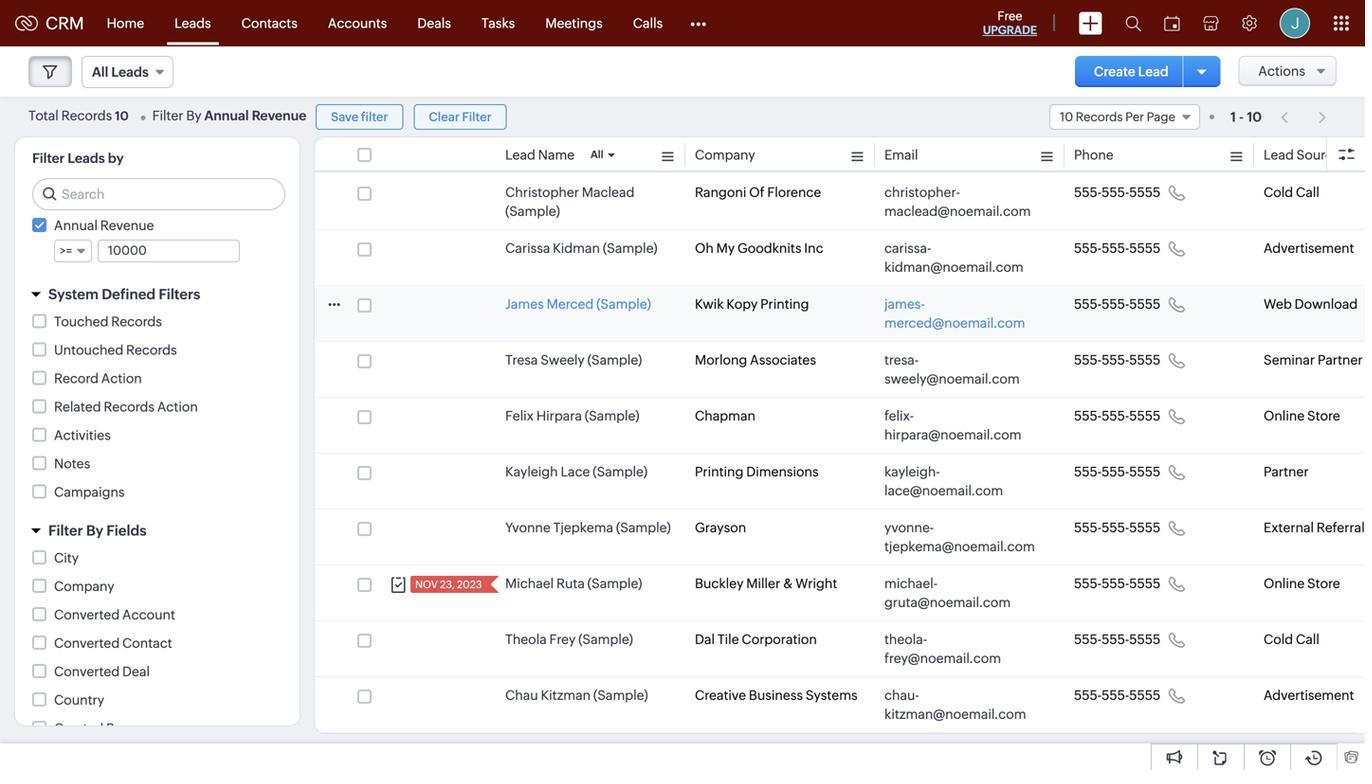 Task type: locate. For each thing, give the bounding box(es) containing it.
10 left per
[[1060, 110, 1073, 124]]

meetings link
[[530, 0, 618, 46]]

(sample) inside christopher maclead (sample)
[[505, 204, 560, 219]]

miller
[[746, 576, 780, 592]]

country
[[54, 693, 104, 708]]

9 5555 from the top
[[1129, 632, 1161, 648]]

1 horizontal spatial company
[[695, 147, 755, 163]]

1 cold from the top
[[1264, 185, 1293, 200]]

(sample) right kidman
[[603, 241, 658, 256]]

2 vertical spatial leads
[[68, 151, 105, 166]]

leads down home at top left
[[111, 64, 149, 80]]

5 555-555-5555 from the top
[[1074, 409, 1161, 424]]

555-555-5555 for michael- gruta@noemail.com
[[1074, 576, 1161, 592]]

lead
[[1138, 64, 1169, 79], [505, 147, 536, 163], [1264, 147, 1294, 163]]

leads for all leads
[[111, 64, 149, 80]]

converted contact
[[54, 636, 172, 651]]

revenue left save
[[252, 108, 306, 123]]

oh
[[695, 241, 714, 256]]

upgrade
[[983, 24, 1037, 37]]

6 5555 from the top
[[1129, 465, 1161, 480]]

created
[[54, 721, 103, 737]]

1 online store from the top
[[1264, 409, 1340, 424]]

company up rangoni
[[695, 147, 755, 163]]

meetings
[[545, 16, 603, 31]]

all up total records 10
[[92, 64, 108, 80]]

7 5555 from the top
[[1129, 520, 1161, 536]]

calls
[[633, 16, 663, 31]]

chau- kitzman@noemail.com link
[[885, 686, 1036, 724]]

kayleigh
[[505, 465, 558, 480]]

create menu element
[[1068, 0, 1114, 46]]

0 vertical spatial online
[[1264, 409, 1305, 424]]

(sample) inside "link"
[[587, 576, 642, 592]]

yvonne
[[505, 520, 551, 536]]

store down seminar partner
[[1307, 409, 1340, 424]]

tresa-
[[885, 353, 919, 368]]

1 vertical spatial advertisement
[[1264, 688, 1354, 703]]

felix hirpara (sample)
[[505, 409, 640, 424]]

kwik kopy printing
[[695, 297, 809, 312]]

1 5555 from the top
[[1129, 185, 1161, 200]]

action up the related records action
[[101, 371, 142, 386]]

records down record action
[[104, 400, 155, 415]]

0 horizontal spatial leads
[[68, 151, 105, 166]]

2 cold from the top
[[1264, 632, 1293, 648]]

1 555-555-5555 from the top
[[1074, 185, 1161, 200]]

all up maclead
[[591, 149, 604, 161]]

1 vertical spatial cold
[[1264, 632, 1293, 648]]

felix-
[[885, 409, 914, 424]]

2 vertical spatial by
[[106, 721, 122, 737]]

(sample) right sweely
[[587, 353, 642, 368]]

by left fields
[[86, 523, 103, 539]]

1 vertical spatial store
[[1307, 576, 1340, 592]]

james merced (sample)
[[505, 297, 651, 312]]

1 vertical spatial cold call
[[1264, 632, 1320, 648]]

1 vertical spatial leads
[[111, 64, 149, 80]]

1 call from the top
[[1296, 185, 1320, 200]]

filter for filter by annual revenue
[[152, 108, 183, 123]]

filter down all leads field
[[152, 108, 183, 123]]

contacts
[[241, 16, 298, 31]]

filter right clear
[[462, 110, 492, 124]]

10 for 1 - 10
[[1247, 110, 1262, 125]]

converted up country
[[54, 665, 120, 680]]

kitzman@noemail.com
[[885, 707, 1026, 722]]

partner
[[1318, 353, 1363, 368], [1264, 465, 1309, 480]]

action
[[101, 371, 142, 386], [157, 400, 198, 415]]

felix hirpara (sample) link
[[505, 407, 640, 426]]

1 online from the top
[[1264, 409, 1305, 424]]

10 inside total records 10
[[115, 109, 129, 123]]

(sample) right tjepkema
[[616, 520, 671, 536]]

1 vertical spatial by
[[86, 523, 103, 539]]

10 up by
[[115, 109, 129, 123]]

web
[[1264, 297, 1292, 312]]

1 vertical spatial annual
[[54, 218, 98, 233]]

2 store from the top
[[1307, 576, 1340, 592]]

0 vertical spatial all
[[92, 64, 108, 80]]

converted up converted deal
[[54, 636, 120, 651]]

Type here text field
[[98, 241, 239, 262]]

cold for christopher- maclead@noemail.com
[[1264, 185, 1293, 200]]

online store down 'external referral'
[[1264, 576, 1340, 592]]

company down city at the left
[[54, 579, 114, 594]]

lead name
[[505, 147, 575, 163]]

my
[[716, 241, 735, 256]]

0 horizontal spatial revenue
[[100, 218, 154, 233]]

7 555-555-5555 from the top
[[1074, 520, 1161, 536]]

4 555-555-5555 from the top
[[1074, 353, 1161, 368]]

records for 10
[[1076, 110, 1123, 124]]

lead right create
[[1138, 64, 1169, 79]]

0 horizontal spatial printing
[[695, 465, 744, 480]]

activities
[[54, 428, 111, 443]]

maclead@noemail.com
[[885, 204, 1031, 219]]

filter inside filter by fields dropdown button
[[48, 523, 83, 539]]

2 vertical spatial converted
[[54, 665, 120, 680]]

2 555-555-5555 from the top
[[1074, 241, 1161, 256]]

created by
[[54, 721, 122, 737]]

online down the external
[[1264, 576, 1305, 592]]

all leads
[[92, 64, 149, 80]]

1 vertical spatial company
[[54, 579, 114, 594]]

james merced (sample) link
[[505, 295, 651, 314]]

1 horizontal spatial printing
[[760, 297, 809, 312]]

untouched
[[54, 343, 123, 358]]

2 horizontal spatial lead
[[1264, 147, 1294, 163]]

0 vertical spatial cold call
[[1264, 185, 1320, 200]]

hirpara@noemail.com
[[885, 428, 1022, 443]]

felix- hirpara@noemail.com
[[885, 409, 1022, 443]]

call for christopher- maclead@noemail.com
[[1296, 185, 1320, 200]]

records
[[61, 108, 112, 123], [1076, 110, 1123, 124], [111, 314, 162, 329], [126, 343, 177, 358], [104, 400, 155, 415]]

by for annual
[[186, 108, 202, 123]]

christopher maclead (sample)
[[505, 185, 635, 219]]

0 vertical spatial action
[[101, 371, 142, 386]]

printing
[[760, 297, 809, 312], [695, 465, 744, 480]]

3 555-555-5555 from the top
[[1074, 297, 1161, 312]]

4 5555 from the top
[[1129, 353, 1161, 368]]

2 call from the top
[[1296, 632, 1320, 648]]

records left per
[[1076, 110, 1123, 124]]

merced@noemail.com
[[885, 316, 1025, 331]]

page
[[1147, 110, 1176, 124]]

0 horizontal spatial 10
[[115, 109, 129, 123]]

(sample) for yvonne tjepkema (sample)
[[616, 520, 671, 536]]

(sample) for kayleigh lace (sample)
[[593, 465, 648, 480]]

filter down total
[[32, 151, 65, 166]]

inc
[[804, 241, 823, 256]]

(sample) right frey
[[578, 632, 633, 648]]

0 vertical spatial advertisement
[[1264, 241, 1354, 256]]

1 converted from the top
[[54, 608, 120, 623]]

1 horizontal spatial leads
[[111, 64, 149, 80]]

1 store from the top
[[1307, 409, 1340, 424]]

carissa- kidman@noemail.com
[[885, 241, 1024, 275]]

1 - 10
[[1231, 110, 1262, 125]]

filter leads by
[[32, 151, 124, 166]]

company
[[695, 147, 755, 163], [54, 579, 114, 594]]

0 horizontal spatial all
[[92, 64, 108, 80]]

2 online from the top
[[1264, 576, 1305, 592]]

save filter button
[[316, 104, 403, 130]]

deals link
[[402, 0, 466, 46]]

partner up the external
[[1264, 465, 1309, 480]]

cold
[[1264, 185, 1293, 200], [1264, 632, 1293, 648]]

lead left name at top left
[[505, 147, 536, 163]]

lead left source
[[1264, 147, 1294, 163]]

navigation
[[1271, 103, 1337, 131]]

nov 23, 2023 link
[[411, 576, 484, 593]]

3 converted from the top
[[54, 665, 120, 680]]

converted for converted deal
[[54, 665, 120, 680]]

leads left by
[[68, 151, 105, 166]]

1 vertical spatial converted
[[54, 636, 120, 651]]

10 555-555-5555 from the top
[[1074, 688, 1161, 703]]

annual
[[204, 108, 249, 123], [54, 218, 98, 233]]

8 5555 from the top
[[1129, 576, 1161, 592]]

0 vertical spatial converted
[[54, 608, 120, 623]]

(sample)
[[505, 204, 560, 219], [603, 241, 658, 256], [596, 297, 651, 312], [587, 353, 642, 368], [585, 409, 640, 424], [593, 465, 648, 480], [616, 520, 671, 536], [587, 576, 642, 592], [578, 632, 633, 648], [593, 688, 648, 703]]

cold call for christopher- maclead@noemail.com
[[1264, 185, 1320, 200]]

row group
[[315, 174, 1365, 734]]

3 5555 from the top
[[1129, 297, 1161, 312]]

records for touched
[[111, 314, 162, 329]]

(sample) for felix hirpara (sample)
[[585, 409, 640, 424]]

(sample) for christopher maclead (sample)
[[505, 204, 560, 219]]

records down touched records
[[126, 343, 177, 358]]

1 horizontal spatial revenue
[[252, 108, 306, 123]]

(sample) for michael ruta (sample)
[[587, 576, 642, 592]]

online store down seminar partner
[[1264, 409, 1340, 424]]

records down defined
[[111, 314, 162, 329]]

1 horizontal spatial partner
[[1318, 353, 1363, 368]]

555-555-5555
[[1074, 185, 1161, 200], [1074, 241, 1161, 256], [1074, 297, 1161, 312], [1074, 353, 1161, 368], [1074, 409, 1161, 424], [1074, 465, 1161, 480], [1074, 520, 1161, 536], [1074, 576, 1161, 592], [1074, 632, 1161, 648], [1074, 688, 1161, 703]]

total records 10
[[28, 108, 129, 123]]

leads
[[175, 16, 211, 31], [111, 64, 149, 80], [68, 151, 105, 166]]

printing up grayson
[[695, 465, 744, 480]]

online for michael- gruta@noemail.com
[[1264, 576, 1305, 592]]

1 vertical spatial revenue
[[100, 218, 154, 233]]

store down 'external referral'
[[1307, 576, 1340, 592]]

2 converted from the top
[[54, 636, 120, 651]]

1 advertisement from the top
[[1264, 241, 1354, 256]]

1 vertical spatial call
[[1296, 632, 1320, 648]]

5555 for chau- kitzman@noemail.com
[[1129, 688, 1161, 703]]

10 right the -
[[1247, 110, 1262, 125]]

(sample) down the christopher
[[505, 204, 560, 219]]

frey
[[549, 632, 576, 648]]

contacts link
[[226, 0, 313, 46]]

1 vertical spatial action
[[157, 400, 198, 415]]

external referral
[[1264, 520, 1365, 536]]

frey@noemail.com
[[885, 651, 1001, 666]]

10 5555 from the top
[[1129, 688, 1161, 703]]

0 vertical spatial online store
[[1264, 409, 1340, 424]]

revenue down search 'text box'
[[100, 218, 154, 233]]

seminar partner
[[1264, 353, 1363, 368]]

8 555-555-5555 from the top
[[1074, 576, 1161, 592]]

deals
[[417, 16, 451, 31]]

printing dimensions
[[695, 465, 819, 480]]

phone
[[1074, 147, 1114, 163]]

9 555-555-5555 from the top
[[1074, 632, 1161, 648]]

(sample) right lace
[[593, 465, 648, 480]]

(sample) right hirpara
[[585, 409, 640, 424]]

5555 for kayleigh- lace@noemail.com
[[1129, 465, 1161, 480]]

0 horizontal spatial lead
[[505, 147, 536, 163]]

chau-
[[885, 688, 919, 703]]

0 vertical spatial partner
[[1318, 353, 1363, 368]]

1 vertical spatial partner
[[1264, 465, 1309, 480]]

carissa kidman (sample) link
[[505, 239, 658, 258]]

advertisement
[[1264, 241, 1354, 256], [1264, 688, 1354, 703]]

(sample) right kitzman
[[593, 688, 648, 703]]

Other Modules field
[[678, 8, 719, 38]]

carissa- kidman@noemail.com link
[[885, 239, 1036, 277]]

filter up city at the left
[[48, 523, 83, 539]]

records right total
[[61, 108, 112, 123]]

printing right kopy
[[760, 297, 809, 312]]

555-555-5555 for tresa- sweely@noemail.com
[[1074, 353, 1161, 368]]

by inside filter by fields dropdown button
[[86, 523, 103, 539]]

555-555-5555 for kayleigh- lace@noemail.com
[[1074, 465, 1161, 480]]

0 vertical spatial company
[[695, 147, 755, 163]]

hirpara
[[536, 409, 582, 424]]

0 vertical spatial by
[[186, 108, 202, 123]]

5 5555 from the top
[[1129, 409, 1161, 424]]

(sample) right ruta
[[587, 576, 642, 592]]

1 cold call from the top
[[1264, 185, 1320, 200]]

0 horizontal spatial action
[[101, 371, 142, 386]]

2 horizontal spatial leads
[[175, 16, 211, 31]]

0 vertical spatial call
[[1296, 185, 1320, 200]]

10 for total records 10
[[115, 109, 129, 123]]

1 vertical spatial online store
[[1264, 576, 1340, 592]]

10 inside field
[[1060, 110, 1073, 124]]

michael- gruta@noemail.com link
[[885, 575, 1036, 612]]

lead inside button
[[1138, 64, 1169, 79]]

(sample) for carissa kidman (sample)
[[603, 241, 658, 256]]

action down untouched records
[[157, 400, 198, 415]]

florence
[[767, 185, 821, 200]]

partner right the seminar
[[1318, 353, 1363, 368]]

search image
[[1125, 15, 1141, 31]]

records inside field
[[1076, 110, 1123, 124]]

leads right home at top left
[[175, 16, 211, 31]]

1 horizontal spatial 10
[[1060, 110, 1073, 124]]

555-555-5555 for theola- frey@noemail.com
[[1074, 632, 1161, 648]]

2 horizontal spatial by
[[186, 108, 202, 123]]

555-555-5555 for yvonne- tjepkema@noemail.com
[[1074, 520, 1161, 536]]

web download
[[1264, 297, 1358, 312]]

converted up the converted contact
[[54, 608, 120, 623]]

michael ruta (sample) link
[[505, 575, 642, 593]]

0 vertical spatial leads
[[175, 16, 211, 31]]

0 vertical spatial store
[[1307, 409, 1340, 424]]

leads inside field
[[111, 64, 149, 80]]

christopher-
[[885, 185, 960, 200]]

cold call for theola- frey@noemail.com
[[1264, 632, 1320, 648]]

converted deal
[[54, 665, 150, 680]]

james-
[[885, 297, 925, 312]]

2 5555 from the top
[[1129, 241, 1161, 256]]

converted account
[[54, 608, 175, 623]]

1 horizontal spatial all
[[591, 149, 604, 161]]

6 555-555-5555 from the top
[[1074, 465, 1161, 480]]

1 vertical spatial all
[[591, 149, 604, 161]]

1 horizontal spatial by
[[106, 721, 122, 737]]

0 horizontal spatial by
[[86, 523, 103, 539]]

call for theola- frey@noemail.com
[[1296, 632, 1320, 648]]

5555 for michael- gruta@noemail.com
[[1129, 576, 1161, 592]]

all inside field
[[92, 64, 108, 80]]

chau
[[505, 688, 538, 703]]

0 vertical spatial revenue
[[252, 108, 306, 123]]

by right created
[[106, 721, 122, 737]]

tile
[[718, 632, 739, 648]]

felix
[[505, 409, 534, 424]]

by up search 'text box'
[[186, 108, 202, 123]]

0 horizontal spatial annual
[[54, 218, 98, 233]]

23,
[[440, 579, 455, 591]]

clear
[[429, 110, 460, 124]]

1 horizontal spatial lead
[[1138, 64, 1169, 79]]

2 online store from the top
[[1264, 576, 1340, 592]]

2 horizontal spatial 10
[[1247, 110, 1262, 125]]

0 vertical spatial printing
[[760, 297, 809, 312]]

michael
[[505, 576, 554, 592]]

leads for filter leads by
[[68, 151, 105, 166]]

2 cold call from the top
[[1264, 632, 1320, 648]]

(sample) right merced
[[596, 297, 651, 312]]

555-555-5555 for james- merced@noemail.com
[[1074, 297, 1161, 312]]

1 vertical spatial online
[[1264, 576, 1305, 592]]

online store
[[1264, 409, 1340, 424], [1264, 576, 1340, 592]]

christopher
[[505, 185, 579, 200]]

accounts link
[[313, 0, 402, 46]]

0 vertical spatial annual
[[204, 108, 249, 123]]

online down the seminar
[[1264, 409, 1305, 424]]

0 vertical spatial cold
[[1264, 185, 1293, 200]]

2 advertisement from the top
[[1264, 688, 1354, 703]]



Task type: describe. For each thing, give the bounding box(es) containing it.
michael- gruta@noemail.com
[[885, 576, 1011, 611]]

gruta@noemail.com
[[885, 595, 1011, 611]]

morlong
[[695, 353, 747, 368]]

create lead
[[1094, 64, 1169, 79]]

by for fields
[[86, 523, 103, 539]]

kayleigh lace (sample) link
[[505, 463, 648, 482]]

filter for filter leads by
[[32, 151, 65, 166]]

morlong associates
[[695, 353, 816, 368]]

create
[[1094, 64, 1136, 79]]

system
[[48, 286, 99, 303]]

kayleigh-
[[885, 465, 940, 480]]

0 horizontal spatial company
[[54, 579, 114, 594]]

seminar
[[1264, 353, 1315, 368]]

kayleigh lace (sample)
[[505, 465, 648, 480]]

tjepkema@noemail.com
[[885, 539, 1035, 555]]

dal tile corporation
[[695, 632, 817, 648]]

contact
[[122, 636, 172, 651]]

lead for lead source
[[1264, 147, 1294, 163]]

buckley miller & wright
[[695, 576, 837, 592]]

carissa-
[[885, 241, 931, 256]]

city
[[54, 551, 79, 566]]

store for felix- hirpara@noemail.com
[[1307, 409, 1340, 424]]

555-555-5555 for carissa- kidman@noemail.com
[[1074, 241, 1161, 256]]

referral
[[1317, 520, 1365, 536]]

converted for converted account
[[54, 608, 120, 623]]

tresa- sweely@noemail.com
[[885, 353, 1020, 387]]

5555 for yvonne- tjepkema@noemail.com
[[1129, 520, 1161, 536]]

filter
[[361, 110, 388, 124]]

source
[[1297, 147, 1340, 163]]

oh my goodknits inc
[[695, 241, 823, 256]]

records for related
[[104, 400, 155, 415]]

annual revenue
[[54, 218, 154, 233]]

>=
[[60, 244, 72, 258]]

nov
[[415, 579, 438, 591]]

Search text field
[[33, 179, 284, 210]]

cold for theola- frey@noemail.com
[[1264, 632, 1293, 648]]

tasks
[[482, 16, 515, 31]]

theola frey (sample) link
[[505, 630, 633, 649]]

advertisement for carissa- kidman@noemail.com
[[1264, 241, 1354, 256]]

5555 for james- merced@noemail.com
[[1129, 297, 1161, 312]]

(sample) for james merced (sample)
[[596, 297, 651, 312]]

converted for converted contact
[[54, 636, 120, 651]]

555-555-5555 for chau- kitzman@noemail.com
[[1074, 688, 1161, 703]]

555-555-5555 for felix- hirpara@noemail.com
[[1074, 409, 1161, 424]]

tresa sweely (sample) link
[[505, 351, 642, 370]]

filter for filter by fields
[[48, 523, 83, 539]]

create lead button
[[1075, 56, 1188, 87]]

logo image
[[15, 16, 38, 31]]

10 records per page
[[1060, 110, 1176, 124]]

5555 for christopher- maclead@noemail.com
[[1129, 185, 1161, 200]]

external
[[1264, 520, 1314, 536]]

sweely@noemail.com
[[885, 372, 1020, 387]]

christopher- maclead@noemail.com
[[885, 185, 1031, 219]]

store for michael- gruta@noemail.com
[[1307, 576, 1340, 592]]

theola frey (sample)
[[505, 632, 633, 648]]

kidman@noemail.com
[[885, 260, 1024, 275]]

advertisement for chau- kitzman@noemail.com
[[1264, 688, 1354, 703]]

related
[[54, 400, 101, 415]]

555-555-5555 for christopher- maclead@noemail.com
[[1074, 185, 1161, 200]]

ruta
[[556, 576, 585, 592]]

(sample) for tresa sweely (sample)
[[587, 353, 642, 368]]

theola- frey@noemail.com link
[[885, 630, 1036, 668]]

tasks link
[[466, 0, 530, 46]]

1 horizontal spatial annual
[[204, 108, 249, 123]]

christopher- maclead@noemail.com link
[[885, 183, 1036, 221]]

records for total
[[61, 108, 112, 123]]

1 horizontal spatial action
[[157, 400, 198, 415]]

create menu image
[[1079, 12, 1103, 35]]

save filter
[[331, 110, 388, 124]]

all for all leads
[[92, 64, 108, 80]]

yvonne- tjepkema@noemail.com
[[885, 520, 1035, 555]]

campaigns
[[54, 485, 125, 500]]

tresa
[[505, 353, 538, 368]]

profile image
[[1280, 8, 1310, 38]]

accounts
[[328, 16, 387, 31]]

(sample) for theola frey (sample)
[[578, 632, 633, 648]]

record action
[[54, 371, 142, 386]]

5555 for carissa- kidman@noemail.com
[[1129, 241, 1161, 256]]

all for all
[[591, 149, 604, 161]]

2023
[[457, 579, 482, 591]]

goodknits
[[738, 241, 802, 256]]

records for untouched
[[126, 343, 177, 358]]

untouched records
[[54, 343, 177, 358]]

online store for michael- gruta@noemail.com
[[1264, 576, 1340, 592]]

All Leads field
[[82, 56, 173, 88]]

profile element
[[1269, 0, 1322, 46]]

email
[[885, 147, 918, 163]]

by
[[108, 151, 124, 166]]

corporation
[[742, 632, 817, 648]]

lace
[[561, 465, 590, 480]]

online store for felix- hirpara@noemail.com
[[1264, 409, 1340, 424]]

felix- hirpara@noemail.com link
[[885, 407, 1036, 445]]

michael-
[[885, 576, 938, 592]]

tjepkema
[[553, 520, 613, 536]]

5555 for tresa- sweely@noemail.com
[[1129, 353, 1161, 368]]

home link
[[92, 0, 159, 46]]

online for felix- hirpara@noemail.com
[[1264, 409, 1305, 424]]

theola
[[505, 632, 547, 648]]

save
[[331, 110, 359, 124]]

christopher maclead (sample) link
[[505, 183, 676, 221]]

5555 for felix- hirpara@noemail.com
[[1129, 409, 1161, 424]]

merced
[[547, 297, 594, 312]]

theola- frey@noemail.com
[[885, 632, 1001, 666]]

associates
[[750, 353, 816, 368]]

>= field
[[54, 240, 92, 263]]

lead for lead name
[[505, 147, 536, 163]]

(sample) for chau kitzman (sample)
[[593, 688, 648, 703]]

tresa sweely (sample)
[[505, 353, 642, 368]]

download
[[1295, 297, 1358, 312]]

row group containing christopher maclead (sample)
[[315, 174, 1365, 734]]

chau kitzman (sample)
[[505, 688, 648, 703]]

crm link
[[15, 14, 84, 33]]

chapman
[[695, 409, 756, 424]]

10 Records Per Page field
[[1049, 104, 1200, 130]]

0 horizontal spatial partner
[[1264, 465, 1309, 480]]

calendar image
[[1164, 16, 1180, 31]]

search element
[[1114, 0, 1153, 46]]

1 vertical spatial printing
[[695, 465, 744, 480]]

5555 for theola- frey@noemail.com
[[1129, 632, 1161, 648]]



Task type: vqa. For each thing, say whether or not it's contained in the screenshot.
'Actions'
yes



